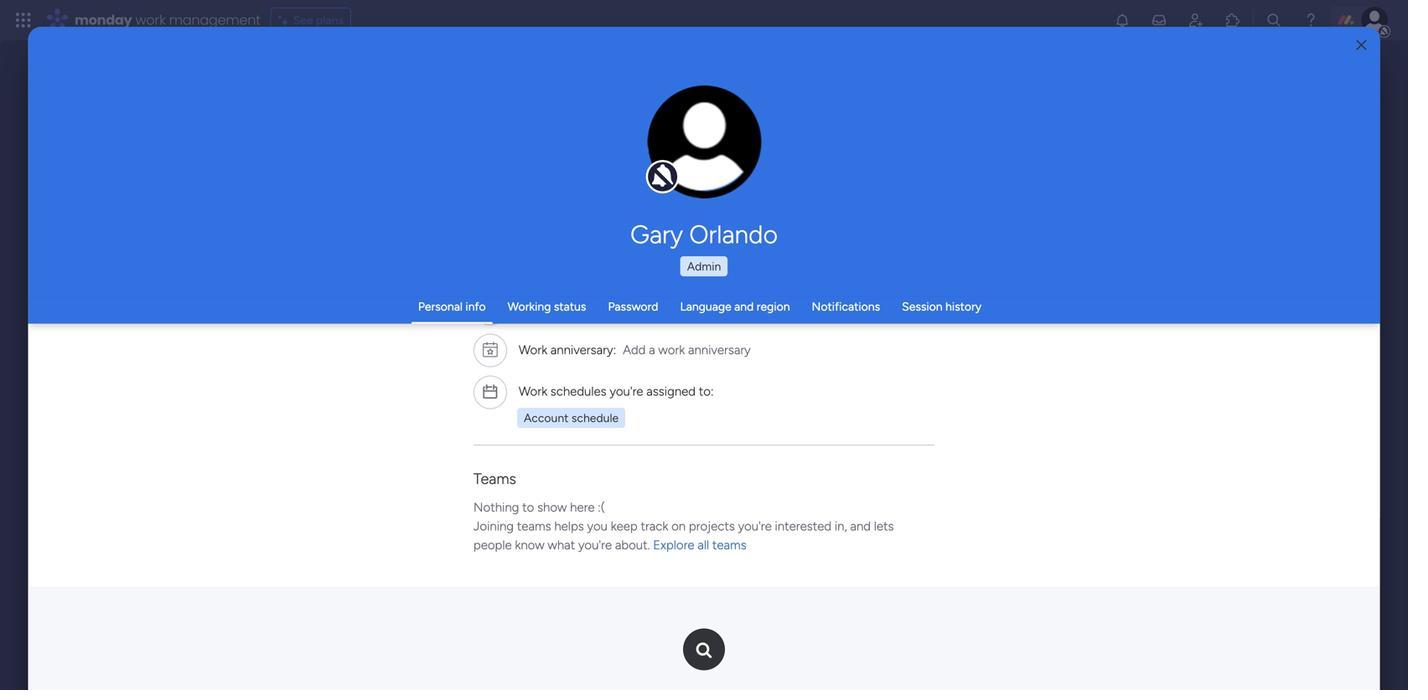 Task type: locate. For each thing, give the bounding box(es) containing it.
notifications image
[[1114, 12, 1131, 29]]

teams button
[[474, 470, 517, 488]]

and inside joining teams helps you keep track on projects you're interested in, and lets people know what you're about.
[[851, 520, 871, 535]]

work
[[135, 10, 166, 29], [659, 343, 685, 358]]

personal
[[418, 300, 463, 314]]

change profile picture
[[669, 151, 740, 179]]

work right monday
[[135, 10, 166, 29]]

keep
[[611, 520, 638, 535]]

0 vertical spatial and
[[735, 300, 754, 314]]

search everything image
[[1266, 12, 1283, 29]]

work
[[519, 343, 548, 358], [519, 384, 548, 399]]

anniversary:
[[551, 343, 617, 358]]

1 vertical spatial work
[[519, 384, 548, 399]]

0 horizontal spatial work
[[135, 10, 166, 29]]

1 horizontal spatial work
[[659, 343, 685, 358]]

work schedules you're assigned to:
[[519, 384, 714, 399]]

on
[[672, 520, 686, 535]]

account
[[524, 411, 569, 425]]

you're right projects
[[739, 520, 772, 535]]

info
[[466, 300, 486, 314]]

monday work management
[[75, 10, 261, 29]]

teams inside joining teams helps you keep track on projects you're interested in, and lets people know what you're about.
[[517, 520, 552, 535]]

gary orlando image
[[1362, 7, 1389, 34]]

notifications link
[[812, 300, 881, 314]]

1 horizontal spatial teams
[[713, 538, 747, 554]]

password link
[[608, 300, 659, 314]]

to
[[523, 501, 535, 516]]

search image
[[697, 645, 712, 657]]

0 vertical spatial teams
[[517, 520, 552, 535]]

work inside gary orlando dialog
[[659, 343, 685, 358]]

joining
[[474, 520, 514, 535]]

here
[[570, 501, 595, 516]]

lets
[[875, 520, 894, 535]]

you're
[[610, 384, 644, 399], [739, 520, 772, 535], [579, 538, 612, 554]]

1 vertical spatial work
[[659, 343, 685, 358]]

see plans button
[[271, 8, 351, 33]]

2 work from the top
[[519, 384, 548, 399]]

1 work from the top
[[519, 343, 548, 358]]

personal info link
[[418, 300, 486, 314]]

1 vertical spatial teams
[[713, 538, 747, 554]]

teams up the know
[[517, 520, 552, 535]]

personal info
[[418, 300, 486, 314]]

work down working
[[519, 343, 548, 358]]

teams
[[517, 520, 552, 535], [713, 538, 747, 554]]

you're down the "you"
[[579, 538, 612, 554]]

gary
[[631, 220, 683, 250]]

work up account
[[519, 384, 548, 399]]

session
[[902, 300, 943, 314]]

and
[[735, 300, 754, 314], [851, 520, 871, 535]]

know
[[515, 538, 545, 554]]

0 horizontal spatial and
[[735, 300, 754, 314]]

0 horizontal spatial teams
[[517, 520, 552, 535]]

1 horizontal spatial and
[[851, 520, 871, 535]]

admin
[[687, 260, 721, 274]]

2 vertical spatial you're
[[579, 538, 612, 554]]

work right a
[[659, 343, 685, 358]]

explore
[[654, 538, 695, 554]]

region
[[757, 300, 790, 314]]

0 vertical spatial work
[[135, 10, 166, 29]]

orlando
[[690, 220, 778, 250]]

close image
[[1357, 39, 1367, 51]]

about.
[[616, 538, 650, 554]]

language and region
[[680, 300, 790, 314]]

and right in,
[[851, 520, 871, 535]]

nothing to show here :(
[[474, 501, 605, 516]]

0 vertical spatial work
[[519, 343, 548, 358]]

inbox image
[[1151, 12, 1168, 29]]

change profile picture button
[[648, 86, 762, 200]]

you're up schedule
[[610, 384, 644, 399]]

session history
[[902, 300, 982, 314]]

picture
[[688, 165, 722, 179]]

and left "region"
[[735, 300, 754, 314]]

helps
[[555, 520, 584, 535]]

1 vertical spatial and
[[851, 520, 871, 535]]

teams down projects
[[713, 538, 747, 554]]



Task type: describe. For each thing, give the bounding box(es) containing it.
show
[[538, 501, 567, 516]]

help image
[[1303, 12, 1320, 29]]

nothing
[[474, 501, 519, 516]]

a
[[649, 343, 656, 358]]

in,
[[835, 520, 848, 535]]

monday
[[75, 10, 132, 29]]

track
[[641, 520, 669, 535]]

teams
[[474, 470, 517, 488]]

work for work anniversary: add a work anniversary
[[519, 343, 548, 358]]

plans
[[316, 13, 344, 27]]

work for work schedules you're assigned to:
[[519, 384, 548, 399]]

password
[[608, 300, 659, 314]]

management
[[169, 10, 261, 29]]

language
[[680, 300, 732, 314]]

joining teams helps you keep track on projects you're interested in, and lets people know what you're about.
[[474, 520, 894, 554]]

you
[[588, 520, 608, 535]]

anniversary
[[689, 343, 751, 358]]

interested
[[775, 520, 832, 535]]

invite members image
[[1188, 12, 1205, 29]]

history
[[946, 300, 982, 314]]

working status
[[508, 300, 587, 314]]

gary orlando dialog
[[28, 27, 1381, 691]]

work anniversary: add a work anniversary
[[519, 343, 751, 358]]

schedules
[[551, 384, 607, 399]]

gary orlando button
[[474, 220, 935, 250]]

language and region link
[[680, 300, 790, 314]]

account schedule
[[524, 411, 619, 425]]

explore all teams
[[654, 538, 747, 554]]

see plans
[[293, 13, 344, 27]]

add
[[623, 343, 646, 358]]

explore all teams link
[[654, 538, 747, 554]]

change
[[669, 151, 707, 164]]

schedule
[[572, 411, 619, 425]]

what
[[548, 538, 576, 554]]

session history link
[[902, 300, 982, 314]]

0 vertical spatial you're
[[610, 384, 644, 399]]

profile
[[710, 151, 740, 164]]

account schedule button
[[517, 408, 626, 428]]

status
[[554, 300, 587, 314]]

see
[[293, 13, 313, 27]]

assigned
[[647, 384, 696, 399]]

projects
[[689, 520, 735, 535]]

gary orlando
[[631, 220, 778, 250]]

working status link
[[508, 300, 587, 314]]

working
[[508, 300, 551, 314]]

apps image
[[1225, 12, 1242, 29]]

people
[[474, 538, 512, 554]]

to:
[[699, 384, 714, 399]]

notifications
[[812, 300, 881, 314]]

select product image
[[15, 12, 32, 29]]

1 vertical spatial you're
[[739, 520, 772, 535]]

:(
[[598, 501, 605, 516]]

all
[[698, 538, 710, 554]]



Task type: vqa. For each thing, say whether or not it's contained in the screenshot.
the monday.com corresponding to 2-
no



